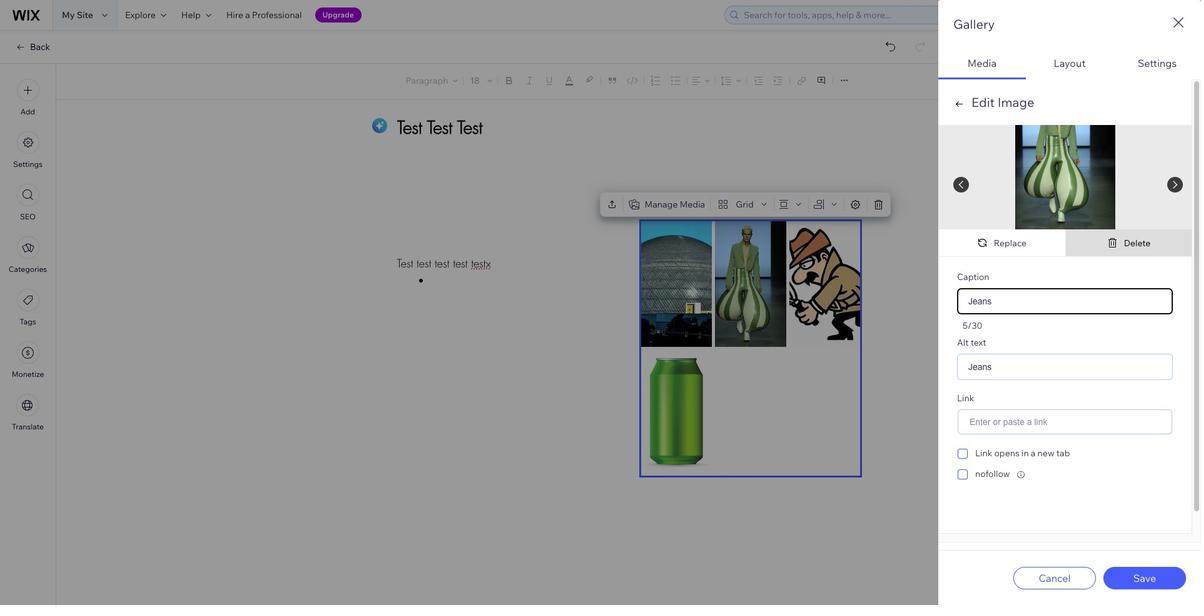 Task type: locate. For each thing, give the bounding box(es) containing it.
caption
[[957, 272, 990, 283]]

1 horizontal spatial settings button
[[1114, 48, 1201, 79]]

save
[[1133, 572, 1156, 585], [1133, 572, 1156, 585]]

5/30
[[963, 320, 983, 332]]

gallery
[[953, 16, 995, 32]]

image
[[998, 94, 1035, 110]]

1 horizontal spatial media
[[968, 57, 997, 69]]

media inside button
[[680, 199, 705, 210]]

0 vertical spatial media
[[968, 57, 997, 69]]

1 horizontal spatial settings
[[1138, 57, 1177, 69]]

1 vertical spatial settings button
[[13, 131, 42, 169]]

add
[[21, 107, 35, 116]]

my site
[[62, 9, 93, 21]]

monetize button
[[12, 342, 44, 379]]

1 vertical spatial a
[[1031, 448, 1036, 459]]

Add a Catchy Title text field
[[397, 116, 846, 139]]

0 vertical spatial settings button
[[1114, 48, 1201, 79]]

in
[[1022, 448, 1029, 459]]

delete
[[1124, 238, 1151, 249]]

hire a professional link
[[219, 0, 309, 30]]

0 horizontal spatial settings button
[[13, 131, 42, 169]]

link down alt
[[957, 393, 974, 404]]

image link region
[[938, 380, 1192, 492]]

media
[[968, 57, 997, 69], [680, 199, 705, 210]]

a right hire
[[245, 9, 250, 21]]

link inside form
[[975, 448, 992, 459]]

link
[[957, 393, 974, 404], [975, 448, 992, 459]]

media up edit
[[968, 57, 997, 69]]

a
[[245, 9, 250, 21], [1031, 448, 1036, 459]]

0 horizontal spatial test
[[417, 257, 431, 271]]

next image image
[[1167, 177, 1183, 192]]

Search for tools, apps, help & more... field
[[740, 6, 1029, 24]]

settings
[[1138, 57, 1177, 69], [13, 160, 42, 169]]

my
[[62, 9, 75, 21]]

manage media
[[645, 199, 705, 210]]

0 horizontal spatial link
[[957, 393, 974, 404]]

monetize
[[12, 370, 44, 379]]

tags
[[20, 317, 36, 327]]

menu
[[0, 71, 56, 439]]

0 horizontal spatial settings
[[13, 160, 42, 169]]

media tab panel
[[938, 79, 1201, 606]]

link for link opens in a new tab
[[975, 448, 992, 459]]

save inside 'media' tab panel
[[1133, 572, 1156, 585]]

edit image tab list
[[938, 48, 1201, 606]]

image navigation region
[[938, 79, 1192, 230]]

1 horizontal spatial a
[[1031, 448, 1036, 459]]

testx
[[471, 257, 491, 271]]

image properties region
[[938, 259, 1192, 380]]

settings button
[[1114, 48, 1201, 79], [13, 131, 42, 169]]

e.g., A cat sleeping on a white blanket field
[[957, 354, 1173, 380]]

hire
[[226, 9, 243, 21]]

0 vertical spatial a
[[245, 9, 250, 21]]

test
[[417, 257, 431, 271], [435, 257, 450, 271], [453, 257, 468, 271]]

0 vertical spatial link
[[957, 393, 974, 404]]

seo button
[[17, 184, 39, 221]]

cancel button
[[1014, 567, 1096, 590], [1014, 567, 1096, 590]]

upgrade button
[[315, 8, 361, 23]]

save button
[[1104, 567, 1186, 590], [1104, 567, 1186, 590]]

link up the nofollow
[[975, 448, 992, 459]]

alt text
[[957, 337, 986, 348]]

nofollow
[[975, 469, 1010, 480]]

professional
[[252, 9, 302, 21]]

previous image image
[[953, 177, 969, 192]]

media button
[[938, 48, 1026, 79]]

cancel
[[1039, 572, 1071, 585], [1039, 572, 1071, 585]]

media right manage
[[680, 199, 705, 210]]

opens
[[994, 448, 1020, 459]]

0 vertical spatial settings
[[1138, 57, 1177, 69]]

0 horizontal spatial media
[[680, 199, 705, 210]]

paragraph button
[[403, 72, 461, 89]]

2 horizontal spatial test
[[453, 257, 468, 271]]

1 vertical spatial media
[[680, 199, 705, 210]]

help button
[[174, 0, 219, 30]]

1 vertical spatial link
[[975, 448, 992, 459]]

grid
[[736, 199, 754, 210]]

1 vertical spatial settings
[[13, 160, 42, 169]]

a right in
[[1031, 448, 1036, 459]]

1 test from the left
[[417, 257, 431, 271]]

tab
[[1057, 448, 1070, 459]]

1 horizontal spatial test
[[435, 257, 450, 271]]

translate
[[12, 422, 44, 432]]

1 horizontal spatial link
[[975, 448, 992, 459]]



Task type: describe. For each thing, give the bounding box(es) containing it.
link form
[[958, 410, 1172, 492]]

help
[[181, 9, 201, 21]]

link for link
[[957, 393, 974, 404]]

media inside button
[[968, 57, 997, 69]]

explore
[[125, 9, 156, 21]]

settings inside button
[[1138, 57, 1177, 69]]

site
[[77, 9, 93, 21]]

translate button
[[12, 394, 44, 432]]

text
[[971, 337, 986, 348]]

delete button
[[1065, 230, 1192, 257]]

tags button
[[17, 289, 39, 327]]

3 test from the left
[[453, 257, 468, 271]]

grid button
[[713, 196, 771, 213]]

manage media button
[[626, 196, 708, 213]]

0 horizontal spatial a
[[245, 9, 250, 21]]

manage
[[645, 199, 678, 210]]

edit
[[972, 94, 995, 110]]

categories
[[9, 265, 47, 274]]

edit image
[[972, 94, 1035, 110]]

test
[[397, 257, 413, 271]]

back button
[[15, 41, 50, 53]]

back
[[30, 41, 50, 53]]

cancel inside 'media' tab panel
[[1039, 572, 1071, 585]]

Add a caption here field
[[957, 288, 1173, 315]]

link opens in a new tab
[[975, 448, 1070, 459]]

menu containing add
[[0, 71, 56, 439]]

test test test test testx
[[397, 257, 491, 271]]

hire a professional
[[226, 9, 302, 21]]

replace
[[994, 238, 1027, 249]]

categories button
[[9, 236, 47, 274]]

seo
[[20, 212, 36, 221]]

layout
[[1054, 57, 1086, 69]]

upgrade
[[323, 10, 354, 19]]

alt
[[957, 337, 969, 348]]

2 test from the left
[[435, 257, 450, 271]]

a inside the link form
[[1031, 448, 1036, 459]]

add button
[[17, 79, 39, 116]]

Enter or paste a link url field
[[958, 410, 1172, 435]]

settings inside menu
[[13, 160, 42, 169]]

new
[[1038, 448, 1055, 459]]

paragraph
[[406, 75, 448, 86]]

layout button
[[1026, 48, 1114, 79]]



Task type: vqa. For each thing, say whether or not it's contained in the screenshot.
Paragraph at top left
yes



